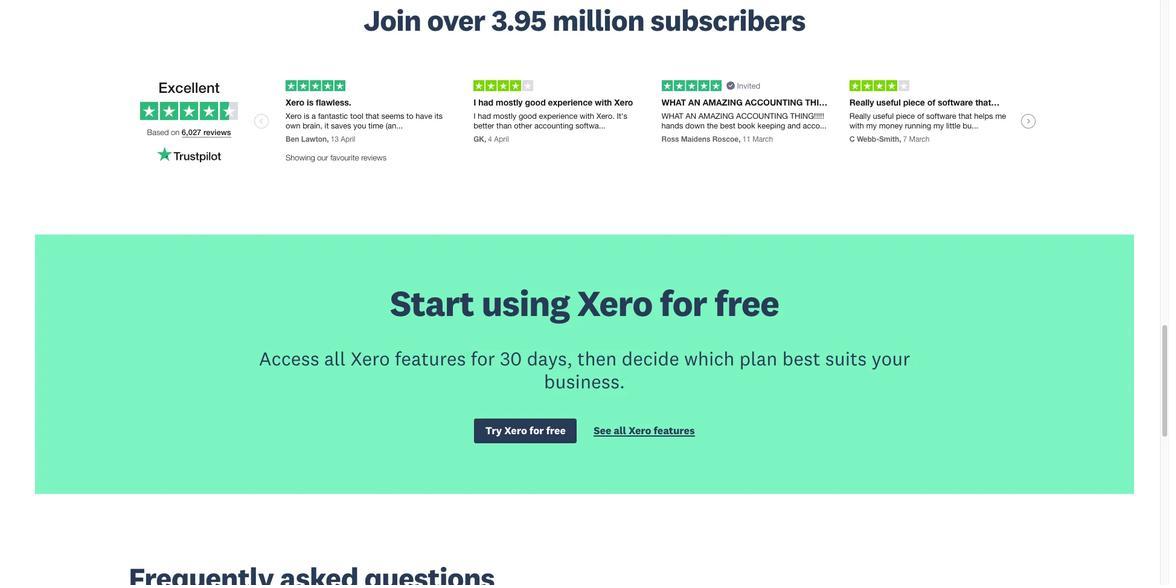 Task type: describe. For each thing, give the bounding box(es) containing it.
over
[[427, 2, 485, 39]]

all for see
[[614, 425, 626, 438]]

suits
[[826, 347, 867, 371]]

xero for start
[[577, 281, 653, 326]]

access
[[259, 347, 319, 371]]

best
[[783, 347, 821, 371]]

plan
[[740, 347, 778, 371]]

try
[[486, 425, 502, 438]]

try xero for free
[[486, 425, 566, 438]]

then
[[578, 347, 617, 371]]

your
[[872, 347, 911, 371]]

2 vertical spatial for
[[530, 425, 544, 438]]

xero for see
[[629, 425, 652, 438]]

decide
[[622, 347, 680, 371]]

join over 3.95 million subscribers
[[364, 2, 806, 39]]

business.
[[544, 370, 625, 394]]

2 horizontal spatial for
[[660, 281, 707, 326]]

access all xero features for 30 days, then decide which plan best suits your business.
[[259, 347, 911, 394]]

million
[[553, 2, 645, 39]]



Task type: locate. For each thing, give the bounding box(es) containing it.
subscribers
[[651, 2, 806, 39]]

1 vertical spatial for
[[471, 347, 495, 371]]

1 vertical spatial features
[[654, 425, 695, 438]]

0 vertical spatial free
[[715, 281, 779, 326]]

0 horizontal spatial free
[[546, 425, 566, 438]]

join
[[364, 2, 421, 39]]

0 horizontal spatial features
[[395, 347, 466, 371]]

0 vertical spatial features
[[395, 347, 466, 371]]

start using xero for free
[[390, 281, 779, 326]]

1 horizontal spatial free
[[715, 281, 779, 326]]

1 vertical spatial free
[[546, 425, 566, 438]]

0 horizontal spatial all
[[324, 347, 346, 371]]

see all xero features
[[594, 425, 695, 438]]

all inside access all xero features for 30 days, then decide which plan best suits your business.
[[324, 347, 346, 371]]

free up plan
[[715, 281, 779, 326]]

0 vertical spatial for
[[660, 281, 707, 326]]

30
[[500, 347, 522, 371]]

try xero for free link
[[474, 419, 577, 444]]

3.95
[[491, 2, 547, 39]]

0 vertical spatial all
[[324, 347, 346, 371]]

start
[[390, 281, 474, 326]]

1 horizontal spatial features
[[654, 425, 695, 438]]

free
[[715, 281, 779, 326], [546, 425, 566, 438]]

xero for access
[[351, 347, 390, 371]]

all for access
[[324, 347, 346, 371]]

0 horizontal spatial for
[[471, 347, 495, 371]]

xero
[[577, 281, 653, 326], [351, 347, 390, 371], [505, 425, 527, 438], [629, 425, 652, 438]]

features
[[395, 347, 466, 371], [654, 425, 695, 438]]

all
[[324, 347, 346, 371], [614, 425, 626, 438]]

for inside access all xero features for 30 days, then decide which plan best suits your business.
[[471, 347, 495, 371]]

features for see
[[654, 425, 695, 438]]

features for access
[[395, 347, 466, 371]]

1 horizontal spatial for
[[530, 425, 544, 438]]

xero inside access all xero features for 30 days, then decide which plan best suits your business.
[[351, 347, 390, 371]]

all right access
[[324, 347, 346, 371]]

see
[[594, 425, 612, 438]]

which
[[684, 347, 735, 371]]

for
[[660, 281, 707, 326], [471, 347, 495, 371], [530, 425, 544, 438]]

features inside access all xero features for 30 days, then decide which plan best suits your business.
[[395, 347, 466, 371]]

free left see on the right of the page
[[546, 425, 566, 438]]

1 vertical spatial all
[[614, 425, 626, 438]]

days,
[[527, 347, 573, 371]]

using
[[482, 281, 570, 326]]

see all xero features link
[[594, 425, 695, 441]]

1 horizontal spatial all
[[614, 425, 626, 438]]

all right see on the right of the page
[[614, 425, 626, 438]]



Task type: vqa. For each thing, say whether or not it's contained in the screenshot.
the topmost the features
yes



